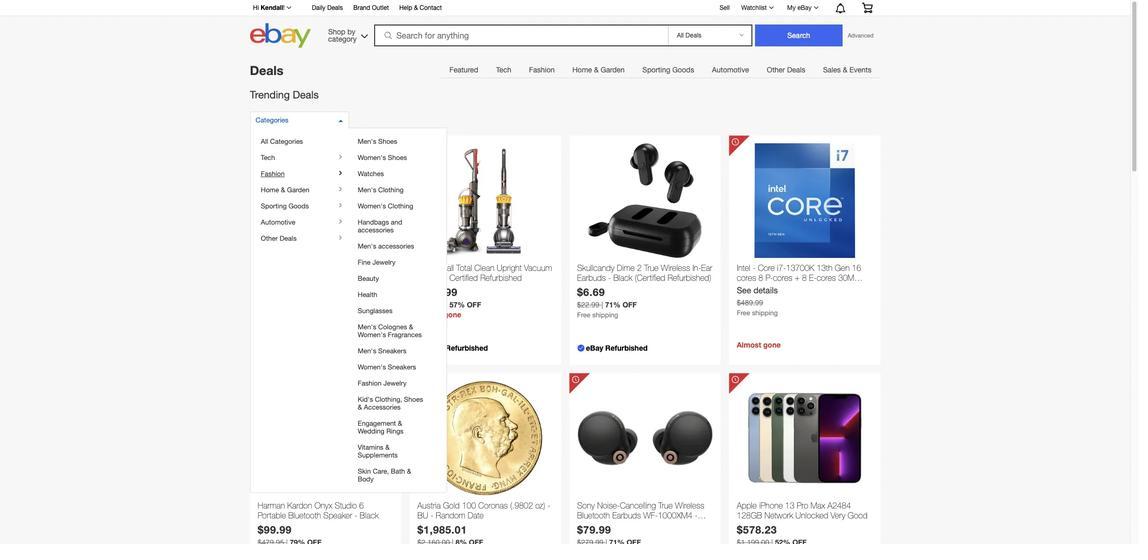 Task type: locate. For each thing, give the bounding box(es) containing it.
bluetooth down kardon
[[288, 511, 321, 520]]

earbuds down skullcandy
[[577, 273, 606, 283]]

other deals left sales
[[767, 66, 805, 74]]

1 vertical spatial sporting goods
[[261, 202, 309, 210]]

vacuum
[[524, 263, 552, 273]]

1 horizontal spatial automotive link
[[703, 59, 758, 80]]

ideapad
[[285, 273, 313, 282]]

1 vertical spatial true
[[658, 501, 673, 510]]

1 horizontal spatial fashion
[[358, 379, 382, 387]]

2 men's from the top
[[358, 186, 376, 194]]

1 horizontal spatial home & garden
[[572, 66, 625, 74]]

bu
[[417, 511, 428, 520]]

shipping inside see details $489.99 free shipping
[[752, 309, 778, 317]]

jewelry down women's sneakers link
[[383, 379, 407, 387]]

bluetooth down sony
[[577, 511, 610, 520]]

0 horizontal spatial automotive link
[[261, 218, 330, 226]]

jewelry down men's accessories
[[372, 258, 396, 266]]

3 cores from the left
[[817, 273, 836, 283]]

shop
[[328, 27, 345, 36]]

1 vertical spatial other deals
[[261, 235, 297, 242]]

1 vertical spatial other
[[261, 235, 278, 242]]

home inside menu
[[261, 186, 279, 194]]

ebay refurbished down 57%
[[426, 343, 488, 352]]

earbuds down cancelling
[[612, 511, 641, 520]]

vitamins & supplements
[[358, 443, 398, 459]]

shipping down 71%
[[592, 311, 618, 319]]

ebay right my
[[798, 4, 812, 11]]

men's up "women's shoes"
[[358, 138, 376, 145]]

0 vertical spatial home & garden
[[572, 66, 625, 74]]

8
[[759, 273, 763, 283], [802, 273, 807, 283]]

men's accessories
[[358, 242, 414, 250]]

0 horizontal spatial cores
[[737, 273, 756, 283]]

other for featured
[[767, 66, 785, 74]]

1 vertical spatial other deals link
[[261, 235, 330, 242]]

my ebay link
[[782, 2, 823, 14]]

goods
[[672, 66, 694, 74], [289, 202, 309, 210]]

0 horizontal spatial other
[[261, 235, 278, 242]]

wireless inside sony noise-cancelling true wireless bluetooth earbuds wf-1000xm4 - black
[[675, 501, 704, 510]]

1 horizontal spatial bluetooth
[[577, 511, 610, 520]]

| inside skullcandy dime 2 true wireless in-ear earbuds - black  (certified refurbished) $6.69 $22.99 | 71% off free shipping
[[602, 301, 603, 309]]

bath
[[391, 467, 405, 475]]

network
[[765, 511, 793, 520]]

home & garden link for all categories
[[261, 186, 330, 194]]

tech
[[496, 66, 511, 74], [261, 154, 275, 162]]

home & garden for featured
[[572, 66, 625, 74]]

onyx
[[314, 501, 332, 510]]

free down $22.99
[[577, 311, 590, 319]]

0 horizontal spatial other deals
[[261, 235, 297, 242]]

100
[[462, 501, 476, 510]]

0 vertical spatial almost
[[417, 310, 442, 319]]

2 off from the left
[[623, 300, 637, 309]]

refurbished down 57%
[[446, 343, 488, 352]]

home & garden inside menu
[[261, 186, 309, 194]]

sporting goods inside menu
[[261, 202, 309, 210]]

fashion down search for anything text field
[[529, 66, 555, 74]]

0 vertical spatial accessories
[[358, 226, 394, 234]]

cores down 13th
[[817, 273, 836, 283]]

fashion link inside "menu bar"
[[520, 59, 564, 80]]

0 horizontal spatial 5
[[318, 283, 323, 292]]

2 horizontal spatial fashion
[[529, 66, 555, 74]]

1 horizontal spatial free
[[737, 309, 750, 317]]

off inside skullcandy dime 2 true wireless in-ear earbuds - black  (certified refurbished) $6.69 $22.99 | 71% off free shipping
[[623, 300, 637, 309]]

0 horizontal spatial home
[[261, 186, 279, 194]]

- down studio
[[355, 511, 357, 520]]

fashion link down all categories link
[[261, 170, 330, 178]]

2 horizontal spatial black
[[614, 273, 633, 283]]

vitamins & supplements link
[[358, 443, 427, 459]]

deals up ideapad
[[280, 235, 297, 242]]

sneakers up fashion jewelry link in the left bottom of the page
[[388, 363, 416, 371]]

2 vertical spatial shoes
[[404, 396, 423, 403]]

garden for all categories
[[287, 186, 309, 194]]

accessories up 'fine jewelry' link
[[378, 242, 414, 250]]

skin
[[358, 467, 371, 475]]

1 bluetooth from the left
[[288, 511, 321, 520]]

true up 1000xm4
[[658, 501, 673, 510]]

handbags and accessories
[[358, 218, 402, 234]]

1 vertical spatial black
[[360, 511, 379, 520]]

1 vertical spatial home
[[261, 186, 279, 194]]

0 horizontal spatial home & garden link
[[261, 186, 330, 194]]

fashion link down search for anything text field
[[520, 59, 564, 80]]

tech link down all categories link
[[261, 154, 330, 162]]

0 vertical spatial other deals link
[[758, 59, 814, 80]]

men's colognes & women's fragrances link
[[358, 323, 427, 339]]

1 vertical spatial sporting goods link
[[261, 202, 330, 210]]

black inside sony noise-cancelling true wireless bluetooth earbuds wf-1000xm4 - black
[[577, 521, 596, 530]]

(.9802
[[510, 501, 533, 510]]

3 women's from the top
[[358, 331, 386, 339]]

wireless up refurbished)
[[661, 263, 690, 273]]

3 men's from the top
[[358, 242, 376, 250]]

cores down intel
[[737, 273, 756, 283]]

goods for featured
[[672, 66, 694, 74]]

1 horizontal spatial almost
[[737, 340, 761, 349]]

1 vertical spatial clothing
[[388, 202, 413, 210]]

1 men's from the top
[[358, 138, 376, 145]]

other deals link up ideapad
[[261, 235, 330, 242]]

other inside menu
[[261, 235, 278, 242]]

1 vertical spatial categories
[[270, 138, 303, 145]]

clothing
[[378, 186, 404, 194], [388, 202, 413, 210]]

wireless up 1000xm4
[[675, 501, 704, 510]]

- inside skullcandy dime 2 true wireless in-ear earbuds - black  (certified refurbished) $6.69 $22.99 | 71% off free shipping
[[608, 273, 611, 283]]

other deals link left sales
[[758, 59, 814, 80]]

categories up all
[[256, 116, 288, 124]]

categories right all
[[270, 138, 303, 145]]

off inside "dyson ball total clean upright vacuum | yellow | certified refurbished $129.99 | 57% off almost gone"
[[467, 300, 481, 309]]

deals inside account navigation
[[327, 4, 343, 11]]

0 horizontal spatial almost
[[417, 310, 442, 319]]

wireless for sony noise-cancelling true wireless bluetooth earbuds wf-1000xm4 - black
[[675, 501, 704, 510]]

jewelry
[[372, 258, 396, 266], [383, 379, 407, 387]]

- right bu
[[431, 511, 434, 520]]

0 horizontal spatial black
[[360, 511, 379, 520]]

1 off from the left
[[467, 300, 481, 309]]

0 horizontal spatial goods
[[289, 202, 309, 210]]

5 up 7530u,
[[333, 273, 337, 282]]

my ebay
[[787, 4, 812, 11]]

1 horizontal spatial garden
[[601, 66, 625, 74]]

tab list
[[441, 59, 880, 80]]

0 vertical spatial fashion link
[[520, 59, 564, 80]]

0 vertical spatial true
[[644, 263, 659, 273]]

home & garden inside home & garden link
[[572, 66, 625, 74]]

& inside sales & events link
[[843, 66, 848, 74]]

- right 1000xm4
[[695, 511, 698, 520]]

women's up men's sneakers
[[358, 331, 386, 339]]

1 vertical spatial almost
[[737, 340, 761, 349]]

garden inside menu
[[287, 186, 309, 194]]

(certified
[[635, 273, 665, 283]]

apple iphone 13 pro max a2484 128gb network unlocked very good link
[[737, 501, 873, 523]]

categories
[[256, 116, 288, 124], [270, 138, 303, 145]]

cores
[[737, 273, 756, 283], [773, 273, 793, 283], [817, 273, 836, 283]]

0 vertical spatial 5
[[333, 273, 337, 282]]

men's for men's colognes & women's fragrances
[[358, 323, 376, 331]]

| left 71%
[[602, 301, 603, 309]]

menu item
[[250, 128, 445, 492]]

black down dime
[[614, 273, 633, 283]]

deals left sales
[[787, 66, 805, 74]]

category
[[328, 35, 357, 43]]

1 cores from the left
[[737, 273, 756, 283]]

& inside skin care, bath & body
[[407, 467, 411, 475]]

categories inside menu
[[270, 138, 303, 145]]

black inside harman kardon onyx studio 6 portable bluetooth speaker - black $99.99
[[360, 511, 379, 520]]

daily
[[312, 4, 326, 11]]

pro
[[797, 501, 808, 510]]

very
[[831, 511, 846, 520]]

women's shoes link
[[358, 154, 427, 162]]

0 vertical spatial sporting
[[643, 66, 670, 74]]

shoes up women's shoes link
[[378, 138, 397, 145]]

1 women's from the top
[[358, 154, 386, 162]]

menu
[[250, 128, 445, 492], [347, 128, 445, 492]]

accessories up men's accessories
[[358, 226, 394, 234]]

women's down men's sneakers
[[358, 363, 386, 371]]

0 horizontal spatial off
[[467, 300, 481, 309]]

sony noise-cancelling true wireless bluetooth earbuds wf-1000xm4 - black link
[[577, 501, 713, 530]]

garden inside "menu bar"
[[601, 66, 625, 74]]

your shopping cart image
[[861, 3, 873, 13]]

men's accessories link
[[358, 242, 427, 250]]

ear
[[701, 263, 712, 273]]

off right 71%
[[623, 300, 637, 309]]

4 women's from the top
[[358, 363, 386, 371]]

1 horizontal spatial sporting
[[643, 66, 670, 74]]

fashion
[[529, 66, 555, 74], [261, 170, 285, 178], [358, 379, 382, 387]]

0 horizontal spatial fashion link
[[261, 170, 330, 178]]

shipping down $489.99
[[752, 309, 778, 317]]

menu containing men's shoes
[[347, 128, 445, 492]]

0 vertical spatial wireless
[[661, 263, 690, 273]]

rings
[[386, 427, 404, 435]]

| left 57%
[[446, 301, 447, 309]]

my
[[787, 4, 796, 11]]

0 vertical spatial black
[[614, 273, 633, 283]]

sporting goods inside "menu bar"
[[643, 66, 694, 74]]

1 vertical spatial sneakers
[[388, 363, 416, 371]]

2 horizontal spatial ebay
[[798, 4, 812, 11]]

almost down $489.99
[[737, 340, 761, 349]]

sporting for featured
[[643, 66, 670, 74]]

1 horizontal spatial other deals link
[[758, 59, 814, 80]]

2 bluetooth from the left
[[577, 511, 610, 520]]

sneakers for men's sneakers
[[378, 347, 406, 355]]

1 horizontal spatial sporting goods link
[[634, 59, 703, 80]]

home down all
[[261, 186, 279, 194]]

tech down search for anything text field
[[496, 66, 511, 74]]

8 right +
[[802, 273, 807, 283]]

1 horizontal spatial black
[[577, 521, 596, 530]]

1 horizontal spatial home
[[572, 66, 592, 74]]

true inside skullcandy dime 2 true wireless in-ear earbuds - black  (certified refurbished) $6.69 $22.99 | 71% off free shipping
[[644, 263, 659, 273]]

clothing up and
[[388, 202, 413, 210]]

gone down see details $489.99 free shipping
[[763, 340, 781, 349]]

1 horizontal spatial sporting goods
[[643, 66, 694, 74]]

& inside men's colognes & women's fragrances
[[409, 323, 413, 331]]

men's up women's sneakers
[[358, 347, 376, 355]]

tech down all
[[261, 154, 275, 162]]

71%
[[605, 300, 621, 309]]

2 women's from the top
[[358, 202, 386, 210]]

austria
[[417, 501, 441, 510]]

black inside skullcandy dime 2 true wireless in-ear earbuds - black  (certified refurbished) $6.69 $22.99 | 71% off free shipping
[[614, 273, 633, 283]]

bluetooth inside sony noise-cancelling true wireless bluetooth earbuds wf-1000xm4 - black
[[577, 511, 610, 520]]

13700k
[[786, 263, 814, 273]]

- down skullcandy
[[608, 273, 611, 283]]

deals right the daily
[[327, 4, 343, 11]]

all categories link
[[261, 138, 330, 145]]

austria gold 100 coronas (.9802 oz) - bu - random date $1,985.01
[[417, 501, 551, 536]]

1 horizontal spatial ebay refurbished
[[586, 343, 648, 352]]

other
[[767, 66, 785, 74], [261, 235, 278, 242]]

cores down i7-
[[773, 273, 793, 283]]

|
[[417, 273, 419, 283], [445, 273, 447, 283], [446, 301, 447, 309], [602, 301, 603, 309]]

colognes
[[378, 323, 407, 331]]

wireless inside skullcandy dime 2 true wireless in-ear earbuds - black  (certified refurbished) $6.69 $22.99 | 71% off free shipping
[[661, 263, 690, 273]]

0 horizontal spatial fashion
[[261, 170, 285, 178]]

0 horizontal spatial garden
[[287, 186, 309, 194]]

0 vertical spatial earbuds
[[577, 273, 606, 283]]

jewelry for fashion jewelry
[[383, 379, 407, 387]]

men's for men's accessories
[[358, 242, 376, 250]]

kardon
[[287, 501, 312, 510]]

0 vertical spatial clothing
[[378, 186, 404, 194]]

0 horizontal spatial shipping
[[592, 311, 618, 319]]

2 menu from the left
[[347, 128, 445, 492]]

1 horizontal spatial fashion link
[[520, 59, 564, 80]]

sporting inside menu
[[261, 202, 287, 210]]

1 horizontal spatial other deals
[[767, 66, 805, 74]]

1 horizontal spatial 8
[[802, 273, 807, 283]]

vitamins
[[358, 443, 384, 451]]

fashion up 'kid's'
[[358, 379, 382, 387]]

0 vertical spatial goods
[[672, 66, 694, 74]]

true up the (certified
[[644, 263, 659, 273]]

black down sony
[[577, 521, 596, 530]]

advanced
[[848, 32, 874, 39]]

0 horizontal spatial ebay refurbished
[[426, 343, 488, 352]]

sales & events link
[[814, 59, 880, 80]]

black down 6
[[360, 511, 379, 520]]

none submit inside shop by category "banner"
[[755, 24, 843, 46]]

& inside "vitamins & supplements"
[[385, 443, 390, 451]]

men's inside men's colognes & women's fragrances
[[358, 323, 376, 331]]

home for featured
[[572, 66, 592, 74]]

men's up fine
[[358, 242, 376, 250]]

2 horizontal spatial cores
[[817, 273, 836, 283]]

1 vertical spatial home & garden link
[[261, 186, 330, 194]]

fashion down all
[[261, 170, 285, 178]]

0 vertical spatial other
[[767, 66, 785, 74]]

1 horizontal spatial gone
[[763, 340, 781, 349]]

sporting goods for featured
[[643, 66, 694, 74]]

men's for men's clothing
[[358, 186, 376, 194]]

clothing up women's clothing link
[[378, 186, 404, 194]]

other deals link for featured
[[758, 59, 814, 80]]

5 down slim
[[318, 283, 323, 292]]

1 menu from the left
[[250, 128, 445, 492]]

sony
[[577, 501, 595, 510]]

goods inside menu
[[289, 202, 309, 210]]

other deals up lenovo
[[261, 235, 297, 242]]

e-
[[809, 273, 817, 283]]

1 vertical spatial automotive link
[[261, 218, 330, 226]]

1 vertical spatial garden
[[287, 186, 309, 194]]

5 men's from the top
[[358, 347, 376, 355]]

0 vertical spatial tech
[[496, 66, 511, 74]]

0 vertical spatial sporting goods link
[[634, 59, 703, 80]]

0 horizontal spatial sporting goods
[[261, 202, 309, 210]]

ebay refurbished down 71%
[[586, 343, 648, 352]]

- inside harman kardon onyx studio 6 portable bluetooth speaker - black $99.99
[[355, 511, 357, 520]]

gone down 57%
[[444, 310, 461, 319]]

tech link down search for anything text field
[[487, 59, 520, 80]]

gone inside "dyson ball total clean upright vacuum | yellow | certified refurbished $129.99 | 57% off almost gone"
[[444, 310, 461, 319]]

4 men's from the top
[[358, 323, 376, 331]]

tech inside menu
[[261, 154, 275, 162]]

0 vertical spatial categories
[[256, 116, 288, 124]]

1 vertical spatial shoes
[[388, 154, 407, 162]]

true inside sony noise-cancelling true wireless bluetooth earbuds wf-1000xm4 - black
[[658, 501, 673, 510]]

ebay down $22.99
[[586, 343, 603, 352]]

menu bar
[[441, 59, 880, 80]]

help & contact link
[[399, 3, 442, 14]]

None submit
[[755, 24, 843, 46]]

shoes right the clothing,
[[404, 396, 423, 403]]

1 vertical spatial home & garden
[[261, 186, 309, 194]]

free down $489.99
[[737, 309, 750, 317]]

shop by category banner
[[247, 0, 880, 51]]

0 horizontal spatial free
[[577, 311, 590, 319]]

1 horizontal spatial tech
[[496, 66, 511, 74]]

almost gone
[[737, 340, 781, 349]]

wedding
[[358, 427, 384, 435]]

0 vertical spatial other deals
[[767, 66, 805, 74]]

shoes
[[378, 138, 397, 145], [388, 154, 407, 162], [404, 396, 423, 403]]

sneakers up women's sneakers link
[[378, 347, 406, 355]]

health link
[[358, 291, 427, 299]]

- inside sony noise-cancelling true wireless bluetooth earbuds wf-1000xm4 - black
[[695, 511, 698, 520]]

black
[[614, 273, 633, 283], [360, 511, 379, 520], [577, 521, 596, 530]]

2 vertical spatial fashion
[[358, 379, 382, 387]]

1 horizontal spatial off
[[623, 300, 637, 309]]

refurbished down upright
[[480, 273, 522, 283]]

0 horizontal spatial gone
[[444, 310, 461, 319]]

women's up handbags
[[358, 202, 386, 210]]

0 vertical spatial home & garden link
[[564, 59, 634, 80]]

- right intel
[[753, 263, 756, 273]]

details
[[754, 286, 778, 295]]

1 8 from the left
[[759, 273, 763, 283]]

shop by category
[[328, 27, 357, 43]]

0 vertical spatial garden
[[601, 66, 625, 74]]

automotive inside menu
[[261, 218, 295, 226]]

off right 57%
[[467, 300, 481, 309]]

unlocked
[[796, 511, 828, 520]]

1 horizontal spatial shipping
[[752, 309, 778, 317]]

ebay down men's colognes & women's fragrances link
[[426, 343, 444, 352]]

1 vertical spatial tech
[[261, 154, 275, 162]]

| left yellow
[[417, 273, 419, 283]]

& inside the engagement & wedding rings
[[398, 420, 402, 427]]

women's sneakers link
[[358, 363, 427, 371]]

0 horizontal spatial sporting
[[261, 202, 287, 210]]

wireless
[[661, 263, 690, 273], [675, 501, 704, 510]]

men's down sunglasses
[[358, 323, 376, 331]]

almost down $129.99
[[417, 310, 442, 319]]

shipping
[[752, 309, 778, 317], [592, 311, 618, 319]]

1 vertical spatial wireless
[[675, 501, 704, 510]]

automotive link for all categories
[[261, 218, 330, 226]]

home down shop by category "banner"
[[572, 66, 592, 74]]

2 vertical spatial black
[[577, 521, 596, 530]]

jewelry for fine jewelry
[[372, 258, 396, 266]]

handbags
[[358, 218, 389, 226]]

random
[[436, 511, 465, 520]]

black for (certified
[[614, 273, 633, 283]]

| down ball on the left of page
[[445, 273, 447, 283]]

gone
[[444, 310, 461, 319], [763, 340, 781, 349]]

other inside "other deals" link
[[767, 66, 785, 74]]

women's up watches
[[358, 154, 386, 162]]

1 vertical spatial goods
[[289, 202, 309, 210]]

total
[[456, 263, 472, 273]]

men's down watches
[[358, 186, 376, 194]]

hi kendall !
[[253, 4, 285, 11]]

shoes down men's shoes link
[[388, 154, 407, 162]]

1 horizontal spatial cores
[[773, 273, 793, 283]]

automotive
[[712, 66, 749, 74], [261, 218, 295, 226]]

accessories inside handbags and accessories
[[358, 226, 394, 234]]

0 vertical spatial home
[[572, 66, 592, 74]]

contact
[[420, 4, 442, 11]]

lenovo ideapad slim 5 laptop, 16" ips  60hz, ryzen 5 7530u, 16gb, 512gb
[[258, 273, 380, 302]]

ips
[[258, 283, 269, 292]]

0 vertical spatial gone
[[444, 310, 461, 319]]

men's for men's sneakers
[[358, 347, 376, 355]]

1 horizontal spatial tech link
[[487, 59, 520, 80]]

austria gold 100 coronas (.9802 oz) - bu - random date link
[[417, 501, 553, 523]]

tech for all categories
[[261, 154, 275, 162]]

8 left p-
[[759, 273, 763, 283]]

1 vertical spatial 5
[[318, 283, 323, 292]]

ebay refurbished
[[426, 343, 488, 352], [586, 343, 648, 352]]

0 horizontal spatial sporting goods link
[[261, 202, 330, 210]]

0 vertical spatial jewelry
[[372, 258, 396, 266]]



Task type: describe. For each thing, give the bounding box(es) containing it.
certified
[[450, 273, 478, 283]]

account navigation
[[247, 0, 880, 16]]

by
[[348, 27, 355, 36]]

automotive for all categories
[[261, 218, 295, 226]]

sneakers for women's sneakers
[[388, 363, 416, 371]]

bluetooth inside harman kardon onyx studio 6 portable bluetooth speaker - black $99.99
[[288, 511, 321, 520]]

men's sneakers
[[358, 347, 406, 355]]

categories inside dropdown button
[[256, 116, 288, 124]]

watches link
[[358, 170, 427, 178]]

other deals for all categories
[[261, 235, 297, 242]]

$129.99
[[417, 286, 458, 298]]

shoes for men's shoes
[[378, 138, 397, 145]]

beauty link
[[358, 275, 427, 282]]

beauty
[[358, 275, 379, 282]]

shipping inside skullcandy dime 2 true wireless in-ear earbuds - black  (certified refurbished) $6.69 $22.99 | 71% off free shipping
[[592, 311, 618, 319]]

1 vertical spatial accessories
[[378, 242, 414, 250]]

true for 2
[[644, 263, 659, 273]]

refurbished inside "dyson ball total clean upright vacuum | yellow | certified refurbished $129.99 | 57% off almost gone"
[[480, 273, 522, 283]]

ball
[[442, 263, 454, 273]]

57%
[[449, 300, 465, 309]]

tab list containing featured
[[441, 59, 880, 80]]

engagement
[[358, 420, 396, 427]]

skullcandy dime 2 true wireless in-ear earbuds - black  (certified refurbished) link
[[577, 263, 713, 286]]

wf-
[[643, 511, 658, 520]]

accessories
[[364, 403, 401, 411]]

sony noise-cancelling true wireless bluetooth earbuds wf-1000xm4 - black
[[577, 501, 704, 530]]

1 horizontal spatial ebay
[[586, 343, 603, 352]]

men's for men's shoes
[[358, 138, 376, 145]]

other for all categories
[[261, 235, 278, 242]]

true for cancelling
[[658, 501, 673, 510]]

fashion jewelry
[[358, 379, 407, 387]]

shoes inside kid's clothing, shoes & accessories
[[404, 396, 423, 403]]

& inside kid's clothing, shoes & accessories
[[358, 403, 362, 411]]

$1,985.01
[[417, 523, 467, 536]]

automotive link for featured
[[703, 59, 758, 80]]

tech link for featured
[[487, 59, 520, 80]]

intel - core i7-13700k 13th gen 16 cores 8 p-cores + 8 e-cores 30m cache, 3.4...
[[737, 263, 861, 293]]

free inside see details $489.99 free shipping
[[737, 309, 750, 317]]

skullcandy
[[577, 263, 615, 273]]

men's shoes
[[358, 138, 397, 145]]

home & garden link for featured
[[564, 59, 634, 80]]

see details $489.99 free shipping
[[737, 286, 778, 317]]

almost inside "dyson ball total clean upright vacuum | yellow | certified refurbished $129.99 | 57% off almost gone"
[[417, 310, 442, 319]]

1 horizontal spatial 5
[[333, 273, 337, 282]]

0 horizontal spatial ebay
[[426, 343, 444, 352]]

kid's clothing, shoes & accessories link
[[358, 396, 427, 411]]

menu bar containing featured
[[441, 59, 880, 80]]

free inside skullcandy dime 2 true wireless in-ear earbuds - black  (certified refurbished) $6.69 $22.99 | 71% off free shipping
[[577, 311, 590, 319]]

sporting goods for all categories
[[261, 202, 309, 210]]

other deals link for all categories
[[261, 235, 330, 242]]

men's shoes link
[[358, 138, 427, 145]]

all
[[261, 138, 268, 145]]

garden for featured
[[601, 66, 625, 74]]

menu item containing men's shoes
[[250, 128, 445, 492]]

- inside intel - core i7-13700k 13th gen 16 cores 8 p-cores + 8 e-cores 30m cache, 3.4...
[[753, 263, 756, 273]]

see
[[737, 286, 751, 295]]

30m
[[838, 273, 854, 283]]

trending
[[250, 89, 290, 101]]

fine jewelry link
[[358, 258, 427, 266]]

wireless for skullcandy dime 2 true wireless in-ear earbuds - black  (certified refurbished) $6.69 $22.99 | 71% off free shipping
[[661, 263, 690, 273]]

deals link
[[250, 63, 283, 78]]

+
[[795, 273, 800, 283]]

7530u,
[[325, 283, 351, 292]]

women's sneakers
[[358, 363, 416, 371]]

home & garden for all categories
[[261, 186, 309, 194]]

sporting goods link for all categories
[[261, 202, 330, 210]]

shoes for women's shoes
[[388, 154, 407, 162]]

$578.23
[[737, 523, 777, 536]]

men's colognes & women's fragrances
[[358, 323, 422, 339]]

$6.69
[[577, 286, 605, 298]]

supplements
[[358, 451, 398, 459]]

laptop,
[[340, 273, 366, 282]]

sporting goods link for featured
[[634, 59, 703, 80]]

care,
[[373, 467, 389, 475]]

dyson
[[417, 263, 440, 273]]

help & contact
[[399, 4, 442, 11]]

0 vertical spatial fashion
[[529, 66, 555, 74]]

clothing for women's clothing
[[388, 202, 413, 210]]

skin care, bath & body link
[[358, 467, 427, 483]]

core
[[758, 263, 775, 273]]

clothing for men's clothing
[[378, 186, 404, 194]]

skullcandy dime 2 true wireless in-ear earbuds - black  (certified refurbished) $6.69 $22.99 | 71% off free shipping
[[577, 263, 712, 319]]

men's clothing link
[[358, 186, 427, 194]]

2
[[637, 263, 642, 273]]

$99.99
[[258, 523, 292, 536]]

black for $99.99
[[360, 511, 379, 520]]

13th
[[817, 263, 833, 273]]

deals inside menu
[[280, 235, 297, 242]]

i7-
[[777, 263, 786, 273]]

fine jewelry
[[358, 258, 396, 266]]

13
[[785, 501, 795, 510]]

2 8 from the left
[[802, 273, 807, 283]]

shop by category button
[[323, 23, 370, 46]]

men's clothing
[[358, 186, 404, 194]]

portable
[[258, 511, 286, 520]]

earbuds inside sony noise-cancelling true wireless bluetooth earbuds wf-1000xm4 - black
[[612, 511, 641, 520]]

apple iphone 13 pro max a2484 128gb network unlocked very good $578.23
[[737, 501, 868, 536]]

daily deals link
[[312, 3, 343, 14]]

16gb,
[[354, 283, 377, 292]]

earbuds inside skullcandy dime 2 true wireless in-ear earbuds - black  (certified refurbished) $6.69 $22.99 | 71% off free shipping
[[577, 273, 606, 283]]

ryzen
[[295, 283, 316, 292]]

menu containing all categories
[[250, 128, 445, 492]]

1 ebay refurbished from the left
[[426, 343, 488, 352]]

women's inside men's colognes & women's fragrances
[[358, 331, 386, 339]]

women's for women's clothing
[[358, 202, 386, 210]]

1 vertical spatial gone
[[763, 340, 781, 349]]

upright
[[497, 263, 522, 273]]

$79.99
[[577, 523, 611, 536]]

in-
[[693, 263, 701, 273]]

other deals for featured
[[767, 66, 805, 74]]

kid's clothing, shoes & accessories
[[358, 396, 423, 411]]

tech for featured
[[496, 66, 511, 74]]

512gb
[[258, 293, 283, 302]]

clothing,
[[375, 396, 402, 403]]

watches
[[358, 170, 384, 178]]

dyson ball total clean upright vacuum | yellow | certified refurbished $129.99 | 57% off almost gone
[[417, 263, 552, 319]]

16"
[[368, 273, 380, 282]]

goods for all categories
[[289, 202, 309, 210]]

lenovo
[[258, 273, 283, 282]]

gen
[[835, 263, 850, 273]]

date
[[468, 511, 484, 520]]

1 vertical spatial fashion link
[[261, 170, 330, 178]]

women's for women's sneakers
[[358, 363, 386, 371]]

watchlist
[[741, 4, 767, 11]]

tech link for all categories
[[261, 154, 330, 162]]

and
[[391, 218, 402, 226]]

1000xm4
[[658, 511, 693, 520]]

home for all categories
[[261, 186, 279, 194]]

intel
[[737, 263, 750, 273]]

cancelling
[[620, 501, 656, 510]]

apple
[[737, 501, 757, 510]]

categories button
[[250, 112, 348, 129]]

automotive for featured
[[712, 66, 749, 74]]

2 cores from the left
[[773, 273, 793, 283]]

women's for women's shoes
[[358, 154, 386, 162]]

refurbished down 71%
[[605, 343, 648, 352]]

engagement & wedding rings link
[[358, 420, 427, 435]]

2 ebay refurbished from the left
[[586, 343, 648, 352]]

yellow
[[422, 273, 443, 283]]

ebay inside 'link'
[[798, 4, 812, 11]]

& inside help & contact link
[[414, 4, 418, 11]]

see details link
[[737, 286, 778, 295]]

oz)
[[535, 501, 545, 510]]

men's sneakers link
[[358, 347, 427, 355]]

p-
[[766, 273, 773, 283]]

Search for anything text field
[[376, 26, 666, 45]]

all categories
[[261, 138, 303, 145]]

- right oz)
[[548, 501, 551, 510]]

deals up categories dropdown button
[[293, 89, 319, 101]]

sporting for all categories
[[261, 202, 287, 210]]

deals up trending
[[250, 63, 283, 78]]

advanced link
[[843, 25, 879, 46]]

engagement & wedding rings
[[358, 420, 404, 435]]

1 vertical spatial fashion
[[261, 170, 285, 178]]



Task type: vqa. For each thing, say whether or not it's contained in the screenshot.
bottom need
no



